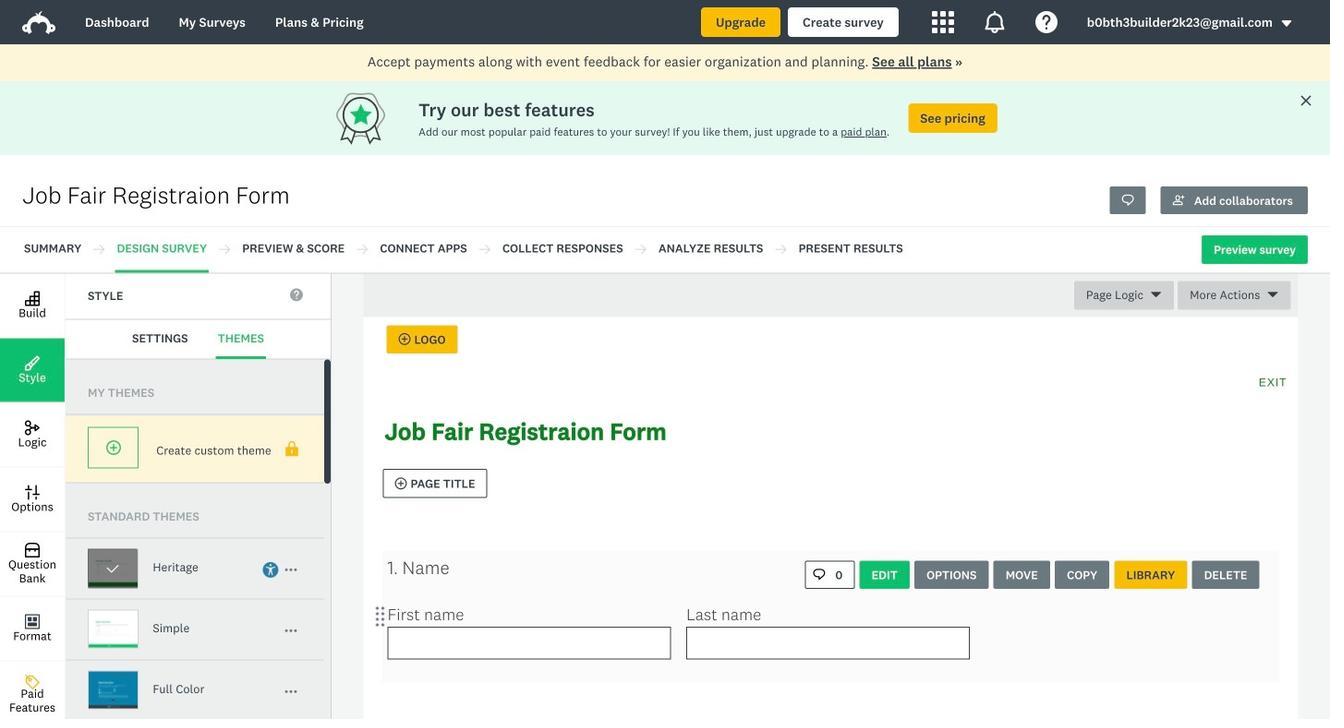 Task type: describe. For each thing, give the bounding box(es) containing it.
2 products icon image from the left
[[984, 11, 1006, 33]]

dropdown arrow image
[[1281, 17, 1294, 30]]

1 products icon image from the left
[[932, 11, 954, 33]]

surveymonkey logo image
[[22, 11, 55, 34]]

rewards image
[[333, 88, 419, 148]]



Task type: locate. For each thing, give the bounding box(es) containing it.
products icon image
[[932, 11, 954, 33], [984, 11, 1006, 33]]

help icon image
[[1036, 11, 1058, 33]]

1 horizontal spatial products icon image
[[984, 11, 1006, 33]]

click to drag and drop image
[[376, 607, 385, 627]]

  text field
[[388, 627, 671, 660]]

  text field
[[686, 627, 970, 660]]

0 horizontal spatial products icon image
[[932, 11, 954, 33]]



Task type: vqa. For each thing, say whether or not it's contained in the screenshot.
'Help Icon'
yes



